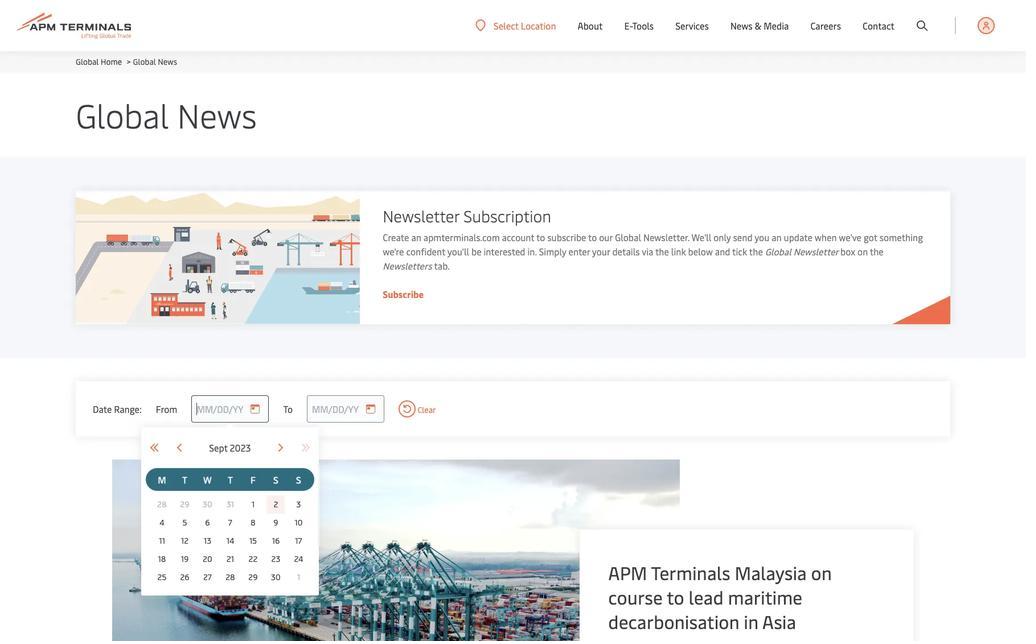 Task type: describe. For each thing, give the bounding box(es) containing it.
26
[[180, 572, 189, 583]]

8
[[251, 518, 256, 528]]

your
[[592, 245, 610, 258]]

From text field
[[192, 396, 269, 423]]

12
[[181, 536, 189, 547]]

2 vertical spatial news
[[177, 92, 257, 137]]

30 for rightmost 30 link
[[271, 572, 281, 583]]

1 vertical spatial 1 link
[[292, 571, 305, 585]]

15 link
[[246, 535, 260, 548]]

on for box
[[858, 245, 868, 258]]

confident
[[406, 245, 445, 258]]

7 link
[[223, 516, 237, 530]]

20
[[203, 554, 212, 565]]

21 link
[[223, 553, 237, 567]]

subscription
[[463, 205, 551, 227]]

about
[[578, 19, 603, 32]]

you
[[755, 231, 769, 244]]

2 an from the left
[[772, 231, 782, 244]]

global for global newsletter box on the newsletters tab.
[[765, 245, 791, 258]]

0 horizontal spatial 1 link
[[246, 498, 260, 512]]

box
[[841, 245, 855, 258]]

contact
[[863, 19, 895, 32]]

25 link
[[155, 571, 169, 585]]

below
[[688, 245, 713, 258]]

1 the from the left
[[655, 245, 669, 258]]

container terminal illustration image
[[76, 191, 360, 325]]

in
[[744, 610, 759, 634]]

21
[[226, 554, 234, 565]]

apm terminals malaysia on course to lead maritime decarbonisation in asia
[[608, 561, 832, 634]]

10 link
[[292, 516, 305, 530]]

&
[[755, 19, 762, 32]]

decarbonisation
[[608, 610, 739, 634]]

got
[[864, 231, 877, 244]]

5 link
[[178, 516, 192, 530]]

14 link
[[223, 535, 237, 548]]

select
[[494, 19, 519, 32]]

m
[[158, 474, 166, 486]]

select location
[[494, 19, 556, 32]]

20 link
[[201, 553, 214, 567]]

17 link
[[292, 535, 305, 548]]

To text field
[[307, 396, 384, 423]]

details
[[612, 245, 640, 258]]

16 link
[[269, 535, 283, 548]]

0 vertical spatial 28 link
[[155, 498, 169, 512]]

tab.
[[434, 260, 450, 272]]

19
[[181, 554, 189, 565]]

26 link
[[178, 571, 192, 585]]

f
[[251, 474, 256, 486]]

1 horizontal spatial 1
[[297, 572, 300, 583]]

25
[[157, 572, 166, 583]]

14
[[226, 536, 234, 547]]

something
[[880, 231, 923, 244]]

date range:
[[93, 403, 142, 415]]

24
[[294, 554, 303, 565]]

when
[[815, 231, 837, 244]]

1 s from the left
[[273, 474, 278, 486]]

date
[[93, 403, 112, 415]]

enter
[[569, 245, 590, 258]]

7
[[228, 518, 232, 528]]

>
[[127, 56, 131, 67]]

12 link
[[178, 535, 192, 548]]

apmterminals.com
[[424, 231, 500, 244]]

27
[[203, 572, 212, 583]]

apm terminals malaysia on course to lead maritime decarbonisation in asia link
[[608, 561, 880, 634]]

services button
[[675, 0, 709, 51]]

newsletter.
[[643, 231, 690, 244]]

global home > global news
[[76, 56, 177, 67]]

1 vertical spatial 28 link
[[223, 571, 237, 585]]

subscribe
[[383, 288, 424, 301]]

e-tools
[[624, 19, 654, 32]]

global news
[[76, 92, 257, 137]]

create an apmterminals.com account to subscribe to our global newsletter. we'll only send you an update when we've got something we're confident you'll be interested in. simply enter your details via the link below and tick the
[[383, 231, 923, 258]]

global right > on the left of the page
[[133, 56, 156, 67]]

interested
[[484, 245, 525, 258]]

1 horizontal spatial 30 link
[[269, 571, 283, 585]]

9
[[273, 518, 278, 528]]

19 link
[[178, 553, 192, 567]]

0 vertical spatial 29 link
[[178, 498, 192, 512]]

22 link
[[246, 553, 260, 567]]

send
[[733, 231, 753, 244]]

update
[[784, 231, 813, 244]]

news inside 'news & media' popup button
[[731, 19, 753, 32]]

8 link
[[246, 516, 260, 530]]

4 link
[[155, 516, 169, 530]]

31
[[226, 499, 234, 510]]

1 vertical spatial 28
[[226, 572, 235, 583]]

subscribe
[[547, 231, 586, 244]]

media
[[764, 19, 789, 32]]

2
[[274, 499, 278, 510]]

we'll
[[692, 231, 711, 244]]



Task type: locate. For each thing, give the bounding box(es) containing it.
clear
[[416, 405, 436, 416]]

29 for rightmost the '29' link
[[248, 572, 258, 583]]

0 horizontal spatial on
[[811, 561, 832, 585]]

1 horizontal spatial an
[[772, 231, 782, 244]]

10
[[295, 518, 303, 528]]

2 link
[[267, 496, 285, 514]]

on
[[858, 245, 868, 258], [811, 561, 832, 585]]

1 horizontal spatial 28
[[226, 572, 235, 583]]

on right the box
[[858, 245, 868, 258]]

0 horizontal spatial 1
[[251, 499, 255, 510]]

on for malaysia
[[811, 561, 832, 585]]

0 vertical spatial 1 link
[[246, 498, 260, 512]]

global for global news
[[76, 92, 169, 137]]

0 horizontal spatial 29 link
[[178, 498, 192, 512]]

0 horizontal spatial newsletter
[[383, 205, 459, 227]]

1 vertical spatial 29 link
[[246, 571, 260, 585]]

global left home at the left top
[[76, 56, 99, 67]]

1 horizontal spatial 29 link
[[246, 571, 260, 585]]

the right via
[[655, 245, 669, 258]]

global inside 'create an apmterminals.com account to subscribe to our global newsletter. we'll only send you an update when we've got something we're confident you'll be interested in. simply enter your details via the link below and tick the'
[[615, 231, 641, 244]]

contact button
[[863, 0, 895, 51]]

0 horizontal spatial an
[[411, 231, 421, 244]]

on inside global newsletter box on the newsletters tab.
[[858, 245, 868, 258]]

0 horizontal spatial 30 link
[[201, 498, 214, 512]]

maritime
[[728, 585, 802, 610]]

global down you
[[765, 245, 791, 258]]

0 vertical spatial newsletter
[[383, 205, 459, 227]]

1 vertical spatial 30
[[271, 572, 281, 583]]

s up 3
[[296, 474, 301, 486]]

0 vertical spatial 28
[[157, 499, 167, 510]]

28 link
[[155, 498, 169, 512], [223, 571, 237, 585]]

0 horizontal spatial 29
[[180, 499, 189, 510]]

30 down 23 'link'
[[271, 572, 281, 583]]

3 link
[[292, 498, 305, 512]]

18
[[158, 554, 166, 565]]

0 horizontal spatial 28 link
[[155, 498, 169, 512]]

30 for the leftmost 30 link
[[203, 499, 212, 510]]

lead
[[689, 585, 724, 610]]

1 horizontal spatial newsletter
[[794, 245, 838, 258]]

link
[[671, 245, 686, 258]]

s
[[273, 474, 278, 486], [296, 474, 301, 486]]

news & media button
[[731, 0, 789, 51]]

apm
[[608, 561, 647, 585]]

t
[[182, 474, 187, 486], [228, 474, 233, 486]]

0 horizontal spatial 28
[[157, 499, 167, 510]]

1 horizontal spatial 30
[[271, 572, 281, 583]]

29 for top the '29' link
[[180, 499, 189, 510]]

0 vertical spatial 1
[[251, 499, 255, 510]]

17
[[295, 536, 302, 547]]

3 the from the left
[[870, 245, 884, 258]]

16
[[272, 536, 280, 547]]

0 horizontal spatial the
[[655, 245, 669, 258]]

1 vertical spatial 30 link
[[269, 571, 283, 585]]

1 horizontal spatial 1 link
[[292, 571, 305, 585]]

global home link
[[76, 56, 122, 67]]

0 horizontal spatial to
[[536, 231, 545, 244]]

1 link
[[246, 498, 260, 512], [292, 571, 305, 585]]

1 an from the left
[[411, 231, 421, 244]]

global for global home > global news
[[76, 56, 99, 67]]

1 horizontal spatial to
[[588, 231, 597, 244]]

the down you
[[749, 245, 763, 258]]

the inside global newsletter box on the newsletters tab.
[[870, 245, 884, 258]]

15
[[249, 536, 257, 547]]

29
[[180, 499, 189, 510], [248, 572, 258, 583]]

tick
[[732, 245, 747, 258]]

30 up 6
[[203, 499, 212, 510]]

31 link
[[223, 498, 237, 512]]

29 down 22 'link'
[[248, 572, 258, 583]]

only
[[714, 231, 731, 244]]

1 vertical spatial 1
[[297, 572, 300, 583]]

30 link up 6
[[201, 498, 214, 512]]

news
[[731, 19, 753, 32], [158, 56, 177, 67], [177, 92, 257, 137]]

1 vertical spatial news
[[158, 56, 177, 67]]

2 t from the left
[[228, 474, 233, 486]]

newsletter up create
[[383, 205, 459, 227]]

4
[[160, 518, 164, 528]]

our
[[599, 231, 613, 244]]

create
[[383, 231, 409, 244]]

1 link up 8
[[246, 498, 260, 512]]

29 link up 5
[[178, 498, 192, 512]]

newsletter subscription
[[383, 205, 551, 227]]

28 down 21 link
[[226, 572, 235, 583]]

220112 ptp to invest image
[[112, 460, 680, 642]]

we're
[[383, 245, 404, 258]]

30 link down 23 'link'
[[269, 571, 283, 585]]

and
[[715, 245, 730, 258]]

t left f
[[228, 474, 233, 486]]

1 link down 24 link
[[292, 571, 305, 585]]

course
[[608, 585, 663, 610]]

asia
[[762, 610, 796, 634]]

to left lead
[[667, 585, 684, 610]]

s right f
[[273, 474, 278, 486]]

via
[[642, 245, 653, 258]]

2 horizontal spatial to
[[667, 585, 684, 610]]

1 down 24 link
[[297, 572, 300, 583]]

careers
[[811, 19, 841, 32]]

28 link up the 4
[[155, 498, 169, 512]]

to left our
[[588, 231, 597, 244]]

11
[[159, 536, 165, 547]]

we've
[[839, 231, 862, 244]]

to inside apm terminals malaysia on course to lead maritime decarbonisation in asia
[[667, 585, 684, 610]]

1 horizontal spatial 29
[[248, 572, 258, 583]]

global
[[76, 56, 99, 67], [133, 56, 156, 67], [76, 92, 169, 137], [615, 231, 641, 244], [765, 245, 791, 258]]

24 link
[[292, 553, 305, 567]]

1 horizontal spatial t
[[228, 474, 233, 486]]

news & media
[[731, 19, 789, 32]]

newsletters
[[383, 260, 432, 272]]

1 vertical spatial 29
[[248, 572, 258, 583]]

13 link
[[201, 535, 214, 548]]

28 link down 21 link
[[223, 571, 237, 585]]

to
[[283, 403, 293, 415]]

from
[[156, 403, 177, 415]]

e-tools button
[[624, 0, 654, 51]]

0 vertical spatial on
[[858, 245, 868, 258]]

23 link
[[269, 553, 283, 567]]

1 horizontal spatial 28 link
[[223, 571, 237, 585]]

the down got
[[870, 245, 884, 258]]

23
[[271, 554, 280, 565]]

0 vertical spatial 30
[[203, 499, 212, 510]]

2 the from the left
[[749, 245, 763, 258]]

t left "w"
[[182, 474, 187, 486]]

0 horizontal spatial t
[[182, 474, 187, 486]]

1 vertical spatial newsletter
[[794, 245, 838, 258]]

global inside global newsletter box on the newsletters tab.
[[765, 245, 791, 258]]

30
[[203, 499, 212, 510], [271, 572, 281, 583]]

0 vertical spatial 29
[[180, 499, 189, 510]]

27 link
[[201, 571, 214, 585]]

the
[[655, 245, 669, 258], [749, 245, 763, 258], [870, 245, 884, 258]]

1 horizontal spatial s
[[296, 474, 301, 486]]

select location button
[[475, 19, 556, 32]]

home
[[101, 56, 122, 67]]

newsletter down when
[[794, 245, 838, 258]]

30 link
[[201, 498, 214, 512], [269, 571, 283, 585]]

0 horizontal spatial 30
[[203, 499, 212, 510]]

sept
[[209, 442, 228, 454]]

range:
[[114, 403, 142, 415]]

1 t from the left
[[182, 474, 187, 486]]

global up details on the right of page
[[615, 231, 641, 244]]

0 vertical spatial 30 link
[[201, 498, 214, 512]]

0 vertical spatial news
[[731, 19, 753, 32]]

careers button
[[811, 0, 841, 51]]

11 link
[[155, 535, 169, 548]]

1 up 8
[[251, 499, 255, 510]]

global down global home > global news at the left top of page
[[76, 92, 169, 137]]

to up in.
[[536, 231, 545, 244]]

2 s from the left
[[296, 474, 301, 486]]

1 horizontal spatial on
[[858, 245, 868, 258]]

on inside apm terminals malaysia on course to lead maritime decarbonisation in asia
[[811, 561, 832, 585]]

1 vertical spatial on
[[811, 561, 832, 585]]

malaysia
[[735, 561, 807, 585]]

29 up 5
[[180, 499, 189, 510]]

account
[[502, 231, 534, 244]]

an up confident
[[411, 231, 421, 244]]

location
[[521, 19, 556, 32]]

18 link
[[155, 553, 169, 567]]

terminals
[[651, 561, 730, 585]]

2 horizontal spatial the
[[870, 245, 884, 258]]

1 horizontal spatial the
[[749, 245, 763, 258]]

0 horizontal spatial s
[[273, 474, 278, 486]]

on right 'malaysia'
[[811, 561, 832, 585]]

global newsletter box on the newsletters tab.
[[383, 245, 884, 272]]

tools
[[632, 19, 654, 32]]

be
[[471, 245, 482, 258]]

an right you
[[772, 231, 782, 244]]

29 link down 22 'link'
[[246, 571, 260, 585]]

5
[[182, 518, 187, 528]]

w
[[203, 474, 212, 486]]

newsletter inside global newsletter box on the newsletters tab.
[[794, 245, 838, 258]]

28 up the 4
[[157, 499, 167, 510]]



Task type: vqa. For each thing, say whether or not it's contained in the screenshot.
the Sept
yes



